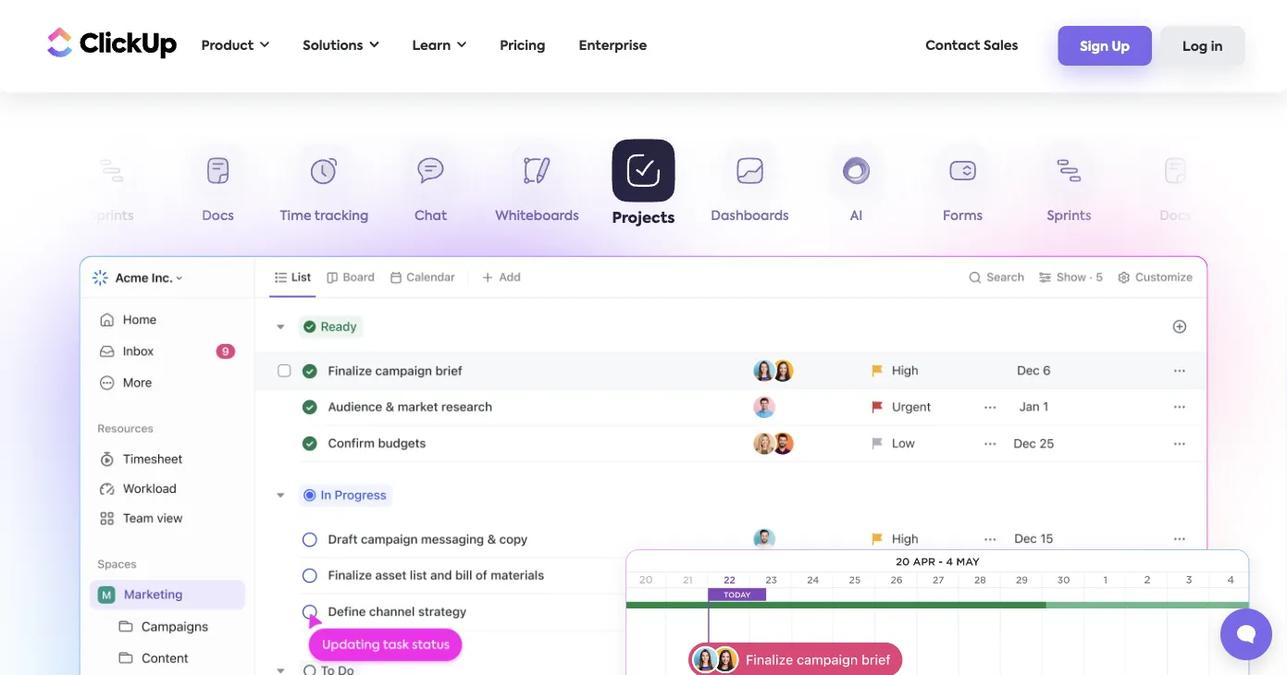 Task type: locate. For each thing, give the bounding box(es) containing it.
sales
[[984, 39, 1018, 52]]

docs
[[202, 210, 234, 223], [1160, 210, 1192, 223]]

product button
[[192, 27, 279, 65]]

1 time from the left
[[280, 210, 311, 223]]

1 horizontal spatial time
[[1238, 210, 1269, 223]]

0 horizontal spatial docs button
[[165, 145, 271, 231]]

time
[[280, 210, 311, 223], [1238, 210, 1269, 223]]

up
[[1112, 40, 1130, 53]]

whiteboards button
[[484, 145, 590, 231]]

1 horizontal spatial sprints
[[1047, 210, 1091, 223]]

clickup image
[[42, 25, 177, 60]]

pricing link
[[491, 27, 555, 65]]

projects button
[[590, 139, 697, 231]]

tra
[[1272, 210, 1287, 223]]

contact sales
[[925, 39, 1018, 52]]

contact sales link
[[916, 27, 1027, 65]]

1 sprints from the left
[[89, 210, 134, 223]]

sprints button
[[58, 145, 165, 231], [1016, 145, 1122, 231]]

1 docs from the left
[[202, 210, 234, 223]]

time tracking button
[[271, 145, 378, 231]]

projects image
[[602, 529, 1273, 676]]

sprints
[[89, 210, 134, 223], [1047, 210, 1091, 223]]

2 docs from the left
[[1160, 210, 1192, 223]]

1 docs button from the left
[[165, 145, 271, 231]]

time for time tra
[[1238, 210, 1269, 223]]

1 horizontal spatial sprints button
[[1016, 145, 1122, 231]]

0 horizontal spatial sprints button
[[58, 145, 165, 231]]

docs button
[[165, 145, 271, 231], [1122, 145, 1229, 231]]

time left tra on the top right of page
[[1238, 210, 1269, 223]]

time left tracking
[[280, 210, 311, 223]]

time tra button
[[1229, 145, 1287, 231]]

chat button
[[378, 145, 484, 231]]

sign
[[1080, 40, 1109, 53]]

enterprise
[[579, 39, 647, 52]]

forms
[[943, 210, 983, 223]]

0 horizontal spatial sprints
[[89, 210, 134, 223]]

dashboards
[[711, 210, 789, 223]]

contact
[[925, 39, 980, 52]]

log
[[1183, 40, 1208, 53]]

1 horizontal spatial docs
[[1160, 210, 1192, 223]]

in
[[1211, 40, 1223, 53]]

forms button
[[910, 145, 1016, 231]]

ai
[[850, 210, 863, 223]]

log in link
[[1160, 26, 1245, 66]]

0 horizontal spatial docs
[[202, 210, 234, 223]]

1 horizontal spatial docs button
[[1122, 145, 1229, 231]]

2 time from the left
[[1238, 210, 1269, 223]]

projects
[[612, 211, 675, 226]]

log in
[[1183, 40, 1223, 53]]

0 horizontal spatial time
[[280, 210, 311, 223]]

pricing
[[500, 39, 545, 52]]



Task type: describe. For each thing, give the bounding box(es) containing it.
learn
[[412, 39, 451, 52]]

2 sprints from the left
[[1047, 210, 1091, 223]]

ai button
[[803, 145, 910, 231]]

sign up
[[1080, 40, 1130, 53]]

sign up button
[[1058, 26, 1152, 66]]

dashboards button
[[697, 145, 803, 231]]

solutions button
[[294, 27, 388, 65]]

time tra
[[1238, 210, 1287, 223]]

2 sprints button from the left
[[1016, 145, 1122, 231]]

solutions
[[303, 39, 363, 52]]

time tracking
[[280, 210, 369, 223]]

learn button
[[403, 27, 476, 65]]

time for time tracking
[[280, 210, 311, 223]]

whiteboards
[[495, 210, 579, 223]]

tracking
[[314, 210, 369, 223]]

product
[[201, 39, 254, 52]]

enterprise link
[[570, 27, 656, 65]]

2 docs button from the left
[[1122, 145, 1229, 231]]

docs for first "docs" button from the right
[[1160, 210, 1192, 223]]

chat
[[415, 210, 447, 223]]

docs for first "docs" button from the left
[[202, 210, 234, 223]]

1 sprints button from the left
[[58, 145, 165, 231]]



Task type: vqa. For each thing, say whether or not it's contained in the screenshot.
making
no



